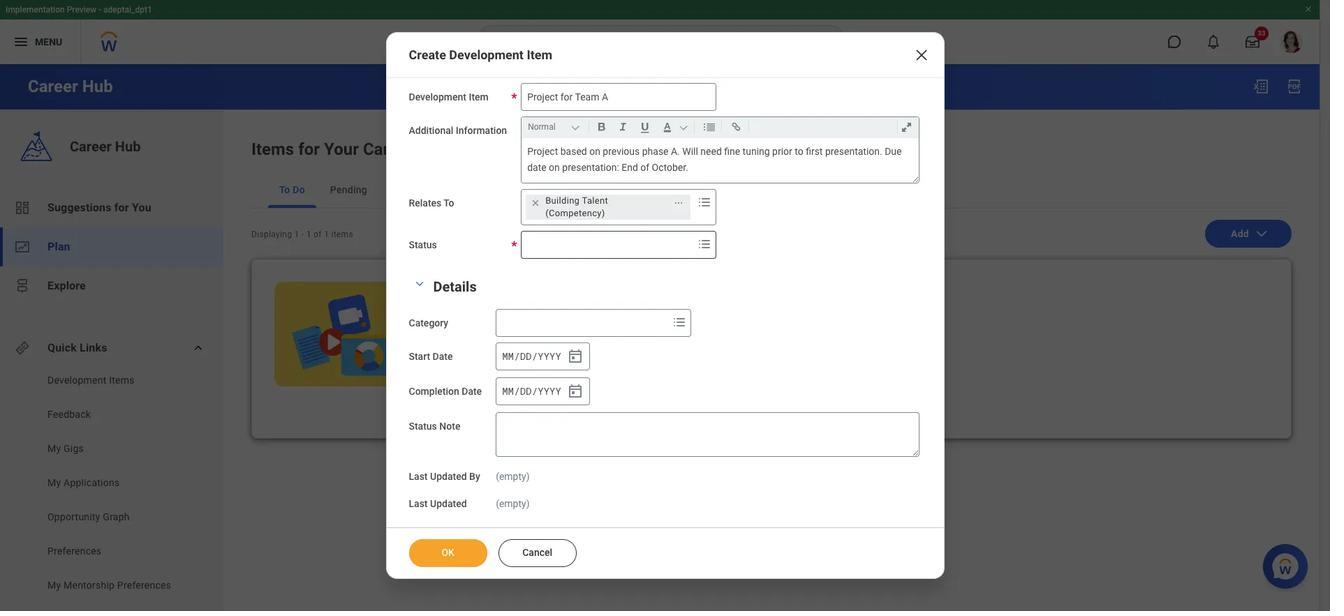Task type: describe. For each thing, give the bounding box(es) containing it.
items for your career development
[[251, 140, 517, 159]]

inbox large image
[[1246, 35, 1260, 49]]

presentation.
[[826, 146, 883, 157]]

1 vertical spatial on
[[549, 162, 560, 173]]

pending button
[[319, 172, 379, 208]]

list containing suggestions for you
[[0, 189, 224, 306]]

feedback
[[48, 409, 91, 421]]

onboarding home image
[[14, 239, 31, 256]]

underline image
[[636, 119, 655, 136]]

3 1 from the left
[[324, 230, 329, 240]]

cancel
[[523, 548, 553, 559]]

normal
[[528, 122, 556, 132]]

applications
[[64, 478, 120, 489]]

mm for start date
[[502, 350, 514, 363]]

last updated by me
[[564, 343, 629, 370]]

me
[[564, 359, 579, 370]]

due
[[885, 146, 902, 157]]

opportunity graph
[[48, 512, 130, 523]]

implementation
[[6, 5, 65, 15]]

prompts image
[[671, 315, 688, 331]]

- for 1
[[302, 230, 304, 240]]

graph
[[103, 512, 130, 523]]

relates to
[[409, 198, 454, 209]]

explore
[[48, 279, 86, 293]]

development up additional
[[409, 92, 467, 103]]

to inside to do button
[[279, 184, 290, 196]]

development item
[[409, 92, 489, 103]]

last for last updated
[[409, 499, 428, 510]]

chevron down image
[[411, 280, 428, 289]]

project based on previous phase a. will need fine tuning prior to first presentation. due date on presentation: end of october.
[[528, 146, 905, 173]]

my gigs
[[48, 444, 84, 455]]

create development item
[[409, 48, 553, 62]]

additional
[[409, 125, 454, 136]]

explore link
[[0, 267, 224, 306]]

opportunity
[[48, 512, 100, 523]]

x image
[[913, 47, 930, 64]]

main content containing career hub
[[0, 64, 1320, 612]]

status in progress
[[437, 343, 488, 370]]

plan
[[48, 240, 70, 254]]

my mentorship preferences link
[[46, 579, 190, 593]]

my applications link
[[46, 476, 190, 490]]

last updated
[[409, 499, 467, 510]]

status note
[[409, 421, 461, 433]]

additional information
[[409, 125, 507, 136]]

view printable version (pdf) image
[[1287, 78, 1304, 95]]

yyyy for completion date
[[538, 385, 562, 398]]

preview
[[67, 5, 97, 15]]

presentation:
[[563, 162, 620, 173]]

talent
[[582, 196, 608, 206]]

mm / dd / yyyy for start date
[[502, 350, 562, 363]]

opportunity graph link
[[46, 511, 190, 525]]

end
[[622, 162, 638, 173]]

fine
[[725, 146, 741, 157]]

Additional Information text field
[[522, 138, 919, 183]]

Category field
[[497, 311, 669, 336]]

development item update resume
[[437, 284, 532, 317]]

october.
[[652, 162, 689, 173]]

building talent (competency) element
[[546, 195, 667, 220]]

item right search image
[[527, 48, 553, 62]]

suggestions for you link
[[0, 189, 224, 228]]

calendar image
[[567, 349, 584, 366]]

item up the information on the top left of page
[[469, 92, 489, 103]]

date for start date
[[433, 352, 453, 363]]

my for my mentorship preferences
[[48, 581, 61, 592]]

update
[[437, 300, 481, 317]]

status for status in progress
[[437, 343, 462, 353]]

my gigs link
[[46, 442, 190, 456]]

completion date group
[[496, 378, 590, 406]]

link image
[[727, 119, 746, 136]]

profile logan mcneil element
[[1273, 27, 1312, 57]]

close environment banner image
[[1305, 5, 1313, 13]]

notifications large image
[[1207, 35, 1221, 49]]

development up feedback
[[48, 375, 107, 386]]

resume
[[485, 300, 532, 317]]

items inside the development items link
[[109, 375, 135, 386]]

development items link
[[46, 374, 190, 388]]

details button
[[433, 279, 477, 296]]

building talent (competency), press delete to clear value. option
[[526, 195, 691, 220]]

plan link
[[0, 228, 224, 267]]

relates
[[409, 198, 442, 209]]

in
[[437, 359, 445, 370]]

development items
[[48, 375, 135, 386]]

previous
[[603, 146, 640, 157]]

mm / dd / yyyy for completion date
[[502, 385, 562, 398]]

calendar image
[[567, 384, 584, 400]]

export to excel image
[[1253, 78, 1270, 95]]

list containing development items
[[0, 374, 224, 597]]

my for my gigs
[[48, 444, 61, 455]]

details dialog
[[386, 32, 945, 580]]

yyyy for start date
[[538, 350, 562, 363]]

2 1 from the left
[[307, 230, 311, 240]]

status for status
[[409, 240, 437, 251]]

dashboard image
[[14, 200, 31, 217]]

tab list containing to do
[[251, 172, 1292, 209]]

progress
[[448, 359, 488, 370]]

start
[[409, 352, 430, 363]]

timeline milestone image
[[14, 278, 31, 295]]

feedback link
[[46, 408, 190, 422]]

for for you
[[114, 201, 129, 214]]

updated for last updated
[[430, 499, 467, 510]]

building talent (competency)
[[546, 196, 608, 219]]



Task type: vqa. For each thing, say whether or not it's contained in the screenshot.
TRANSFORMATION IMPORT IMAGE
no



Task type: locate. For each thing, give the bounding box(es) containing it.
yyyy inside 'start date' group
[[538, 350, 562, 363]]

1 horizontal spatial -
[[302, 230, 304, 240]]

on up presentation:
[[590, 146, 601, 157]]

mm down 'start date' group
[[502, 385, 514, 398]]

1 horizontal spatial preferences
[[117, 581, 171, 592]]

maximize image
[[897, 119, 916, 136]]

0 horizontal spatial for
[[114, 201, 129, 214]]

items
[[331, 230, 353, 240]]

my for my applications
[[48, 478, 61, 489]]

1 vertical spatial (empty)
[[496, 499, 530, 510]]

1 vertical spatial last
[[409, 472, 428, 483]]

1 mm from the top
[[502, 350, 514, 363]]

my down my gigs
[[48, 478, 61, 489]]

dd
[[520, 350, 532, 363], [520, 385, 532, 398]]

development inside development item update resume
[[437, 284, 500, 294]]

for left you
[[114, 201, 129, 214]]

0 horizontal spatial preferences
[[48, 546, 102, 557]]

displaying
[[251, 230, 292, 240]]

career hub
[[28, 77, 113, 96], [70, 138, 141, 155]]

you
[[132, 201, 151, 214]]

items
[[251, 140, 294, 159], [109, 375, 135, 386]]

0 vertical spatial dd
[[520, 350, 532, 363]]

status for status note
[[409, 421, 437, 433]]

1 list from the top
[[0, 189, 224, 306]]

last
[[564, 343, 582, 353], [409, 472, 428, 483], [409, 499, 428, 510]]

0 vertical spatial by
[[619, 343, 629, 353]]

(competency)
[[546, 208, 605, 219]]

0 horizontal spatial date
[[433, 352, 453, 363]]

of inside project based on previous phase a. will need fine tuning prior to first presentation. due date on presentation: end of october.
[[641, 162, 650, 173]]

need
[[701, 146, 722, 157]]

gigs
[[64, 444, 84, 455]]

0 vertical spatial of
[[641, 162, 650, 173]]

1 vertical spatial my
[[48, 478, 61, 489]]

updated for last updated by me
[[584, 343, 617, 353]]

1 vertical spatial of
[[314, 230, 322, 240]]

- for adeptai_dpt1
[[99, 5, 101, 15]]

preferences down preferences link
[[117, 581, 171, 592]]

search image
[[489, 34, 505, 50]]

development down additional information
[[418, 140, 517, 159]]

1 vertical spatial prompts image
[[697, 236, 713, 253]]

to do
[[279, 184, 305, 196]]

0 vertical spatial career hub
[[28, 77, 113, 96]]

your
[[324, 140, 359, 159]]

mm for completion date
[[502, 385, 514, 398]]

status inside status in progress
[[437, 343, 462, 353]]

1 horizontal spatial date
[[462, 387, 482, 398]]

status left note on the bottom left
[[409, 421, 437, 433]]

1 vertical spatial for
[[114, 201, 129, 214]]

for left your
[[298, 140, 320, 159]]

Status Note text field
[[496, 413, 920, 458]]

start date group
[[496, 343, 590, 371]]

development inside 'button'
[[478, 397, 538, 408]]

cancel button
[[498, 540, 577, 568]]

note
[[440, 421, 461, 433]]

1 horizontal spatial on
[[590, 146, 601, 157]]

0 vertical spatial (empty)
[[496, 472, 530, 483]]

0 vertical spatial hub
[[82, 77, 113, 96]]

updated inside last updated by me
[[584, 343, 617, 353]]

by for last updated by
[[469, 472, 480, 483]]

updated down last updated by
[[430, 499, 467, 510]]

items up to do button
[[251, 140, 294, 159]]

- inside main content
[[302, 230, 304, 240]]

by inside details group
[[469, 472, 480, 483]]

(empty) for last updated
[[496, 499, 530, 510]]

do
[[293, 184, 305, 196]]

status up chevron down image
[[409, 240, 437, 251]]

1 vertical spatial status
[[437, 343, 462, 353]]

building
[[546, 196, 580, 206]]

0 horizontal spatial to
[[279, 184, 290, 196]]

1 vertical spatial -
[[302, 230, 304, 240]]

status inside details group
[[409, 421, 437, 433]]

dd down 'start date' group
[[520, 385, 532, 398]]

suggestions for you
[[48, 201, 151, 214]]

1 vertical spatial dd
[[520, 385, 532, 398]]

to
[[279, 184, 290, 196], [444, 198, 454, 209]]

dd up completion date group at the bottom left
[[520, 350, 532, 363]]

arrow right image
[[567, 395, 581, 409]]

of inside main content
[[314, 230, 322, 240]]

0 vertical spatial items
[[251, 140, 294, 159]]

x small image
[[529, 196, 543, 210]]

0 vertical spatial my
[[48, 444, 61, 455]]

to do button
[[268, 172, 316, 208]]

last up last updated
[[409, 472, 428, 483]]

implementation preview -   adeptai_dpt1
[[6, 5, 152, 15]]

list
[[0, 189, 224, 306], [0, 374, 224, 597]]

Development Item text field
[[521, 83, 717, 111]]

1 horizontal spatial to
[[444, 198, 454, 209]]

details
[[433, 279, 477, 296]]

yyyy left me
[[538, 350, 562, 363]]

preferences link
[[46, 545, 190, 559]]

date right start on the left of the page
[[433, 352, 453, 363]]

(empty) up "cancel" at bottom
[[496, 499, 530, 510]]

for for your
[[298, 140, 320, 159]]

1 1 from the left
[[294, 230, 299, 240]]

to
[[795, 146, 804, 157]]

3 my from the top
[[48, 581, 61, 592]]

0 vertical spatial date
[[433, 352, 453, 363]]

will
[[683, 146, 699, 157]]

mm / dd / yyyy up completion date group at the bottom left
[[502, 350, 562, 363]]

by inside last updated by me
[[619, 343, 629, 353]]

ok button
[[409, 540, 487, 568]]

0 vertical spatial updated
[[584, 343, 617, 353]]

- right the preview
[[99, 5, 101, 15]]

tab list
[[251, 172, 1292, 209]]

updated
[[584, 343, 617, 353], [430, 472, 467, 483], [430, 499, 467, 510]]

mm / dd / yyyy
[[502, 350, 562, 363], [502, 385, 562, 398]]

my mentorship preferences
[[48, 581, 171, 592]]

of left items
[[314, 230, 322, 240]]

2 horizontal spatial 1
[[324, 230, 329, 240]]

0 vertical spatial yyyy
[[538, 350, 562, 363]]

1 horizontal spatial hub
[[115, 138, 141, 155]]

1 vertical spatial mm / dd / yyyy
[[502, 385, 562, 398]]

prompts image
[[697, 194, 713, 211], [697, 236, 713, 253]]

(empty) for last updated by
[[496, 472, 530, 483]]

of
[[641, 162, 650, 173], [314, 230, 322, 240]]

pending
[[330, 184, 367, 196]]

create
[[409, 48, 446, 62]]

0 vertical spatial for
[[298, 140, 320, 159]]

1 yyyy from the top
[[538, 350, 562, 363]]

yyyy left calendar icon
[[538, 385, 562, 398]]

to left do
[[279, 184, 290, 196]]

manage development item
[[439, 397, 561, 408]]

bold image
[[593, 119, 611, 136]]

1 (empty) from the top
[[496, 472, 530, 483]]

preferences down the opportunity
[[48, 546, 102, 557]]

mm inside 'start date' group
[[502, 350, 514, 363]]

(empty) right last updated by
[[496, 472, 530, 483]]

0 vertical spatial mm
[[502, 350, 514, 363]]

dd for completion date
[[520, 385, 532, 398]]

suggestions
[[48, 201, 111, 214]]

1 vertical spatial career hub
[[70, 138, 141, 155]]

category
[[409, 318, 449, 329]]

related actions image
[[674, 198, 684, 208]]

1 vertical spatial yyyy
[[538, 385, 562, 398]]

0 vertical spatial to
[[279, 184, 290, 196]]

a.
[[671, 146, 680, 157]]

my left gigs
[[48, 444, 61, 455]]

yyyy inside completion date group
[[538, 385, 562, 398]]

italic image
[[614, 119, 633, 136]]

item inside 'button'
[[541, 397, 561, 408]]

normal group
[[525, 118, 922, 138]]

dd inside 'start date' group
[[520, 350, 532, 363]]

0 vertical spatial last
[[564, 343, 582, 353]]

0 vertical spatial on
[[590, 146, 601, 157]]

updated down category field
[[584, 343, 617, 353]]

date
[[433, 352, 453, 363], [462, 387, 482, 398]]

- inside banner
[[99, 5, 101, 15]]

last for last updated by
[[409, 472, 428, 483]]

by
[[619, 343, 629, 353], [469, 472, 480, 483]]

0 horizontal spatial on
[[549, 162, 560, 173]]

development up update
[[437, 284, 500, 294]]

my applications
[[48, 478, 120, 489]]

1 horizontal spatial 1
[[307, 230, 311, 240]]

2 (empty) from the top
[[496, 499, 530, 510]]

to inside details dialog
[[444, 198, 454, 209]]

2 vertical spatial last
[[409, 499, 428, 510]]

date for completion date
[[462, 387, 482, 398]]

0 horizontal spatial items
[[109, 375, 135, 386]]

1 vertical spatial list
[[0, 374, 224, 597]]

main content
[[0, 64, 1320, 612]]

yyyy
[[538, 350, 562, 363], [538, 385, 562, 398]]

start date
[[409, 352, 453, 363]]

1 vertical spatial by
[[469, 472, 480, 483]]

2 list from the top
[[0, 374, 224, 597]]

implementation preview -   adeptai_dpt1 banner
[[0, 0, 1320, 64]]

prompts image for status
[[697, 236, 713, 253]]

0 vertical spatial list
[[0, 189, 224, 306]]

for
[[298, 140, 320, 159], [114, 201, 129, 214]]

status up in
[[437, 343, 462, 353]]

based
[[561, 146, 587, 157]]

1 vertical spatial items
[[109, 375, 135, 386]]

1 vertical spatial updated
[[430, 472, 467, 483]]

mm / dd / yyyy down 'start date' group
[[502, 385, 562, 398]]

2 vertical spatial status
[[409, 421, 437, 433]]

mm / dd / yyyy inside 'start date' group
[[502, 350, 562, 363]]

displaying 1 - 1 of 1 items
[[251, 230, 353, 240]]

1 my from the top
[[48, 444, 61, 455]]

items up feedback link
[[109, 375, 135, 386]]

date down progress
[[462, 387, 482, 398]]

1 vertical spatial to
[[444, 198, 454, 209]]

2 prompts image from the top
[[697, 236, 713, 253]]

manage
[[439, 397, 476, 408]]

Status field
[[522, 233, 694, 258]]

0 vertical spatial preferences
[[48, 546, 102, 557]]

on
[[590, 146, 601, 157], [549, 162, 560, 173]]

2 my from the top
[[48, 478, 61, 489]]

1
[[294, 230, 299, 240], [307, 230, 311, 240], [324, 230, 329, 240]]

dd inside completion date group
[[520, 385, 532, 398]]

normal button
[[525, 120, 586, 135]]

dd for start date
[[520, 350, 532, 363]]

information
[[456, 125, 507, 136]]

manage development item button
[[431, 388, 587, 416]]

1 horizontal spatial for
[[298, 140, 320, 159]]

project
[[528, 146, 558, 157]]

to right relates
[[444, 198, 454, 209]]

last for last updated by me
[[564, 343, 582, 353]]

prompts image for relates to
[[697, 194, 713, 211]]

bulleted list image
[[700, 119, 719, 136]]

1 dd from the top
[[520, 350, 532, 363]]

mm inside completion date group
[[502, 385, 514, 398]]

completion date
[[409, 387, 482, 398]]

2 vertical spatial my
[[48, 581, 61, 592]]

date
[[528, 162, 547, 173]]

item left arrow right image on the left of page
[[541, 397, 561, 408]]

0 horizontal spatial by
[[469, 472, 480, 483]]

1 vertical spatial date
[[462, 387, 482, 398]]

adeptai_dpt1
[[103, 5, 152, 15]]

0 horizontal spatial 1
[[294, 230, 299, 240]]

on right date
[[549, 162, 560, 173]]

first
[[806, 146, 823, 157]]

mm right progress
[[502, 350, 514, 363]]

last up me
[[564, 343, 582, 353]]

hub
[[82, 77, 113, 96], [115, 138, 141, 155]]

item inside development item update resume
[[502, 284, 523, 294]]

2 vertical spatial updated
[[430, 499, 467, 510]]

updated up last updated
[[430, 472, 467, 483]]

phase
[[642, 146, 669, 157]]

0 vertical spatial mm / dd / yyyy
[[502, 350, 562, 363]]

2 mm from the top
[[502, 385, 514, 398]]

1 vertical spatial mm
[[502, 385, 514, 398]]

1 prompts image from the top
[[697, 194, 713, 211]]

0 vertical spatial -
[[99, 5, 101, 15]]

preferences
[[48, 546, 102, 557], [117, 581, 171, 592]]

1 horizontal spatial items
[[251, 140, 294, 159]]

0 vertical spatial prompts image
[[697, 194, 713, 211]]

development right the manage
[[478, 397, 538, 408]]

mm / dd / yyyy inside completion date group
[[502, 385, 562, 398]]

completion
[[409, 387, 460, 398]]

0 horizontal spatial of
[[314, 230, 322, 240]]

prior
[[773, 146, 793, 157]]

status
[[409, 240, 437, 251], [437, 343, 462, 353], [409, 421, 437, 433]]

last down last updated by
[[409, 499, 428, 510]]

last inside last updated by me
[[564, 343, 582, 353]]

mentorship
[[64, 581, 115, 592]]

1 vertical spatial hub
[[115, 138, 141, 155]]

last updated by
[[409, 472, 480, 483]]

development up development item
[[449, 48, 524, 62]]

1 horizontal spatial of
[[641, 162, 650, 173]]

item up resume
[[502, 284, 523, 294]]

0 horizontal spatial hub
[[82, 77, 113, 96]]

1 horizontal spatial by
[[619, 343, 629, 353]]

of right end on the left top of the page
[[641, 162, 650, 173]]

updated for last updated by
[[430, 472, 467, 483]]

- right displaying
[[302, 230, 304, 240]]

1 mm / dd / yyyy from the top
[[502, 350, 562, 363]]

by for last updated by me
[[619, 343, 629, 353]]

2 mm / dd / yyyy from the top
[[502, 385, 562, 398]]

2 dd from the top
[[520, 385, 532, 398]]

0 horizontal spatial -
[[99, 5, 101, 15]]

2 yyyy from the top
[[538, 385, 562, 398]]

1 vertical spatial preferences
[[117, 581, 171, 592]]

tuning
[[743, 146, 770, 157]]

details group
[[409, 276, 922, 512]]

ok
[[442, 548, 455, 559]]

my left mentorship
[[48, 581, 61, 592]]

0 vertical spatial status
[[409, 240, 437, 251]]



